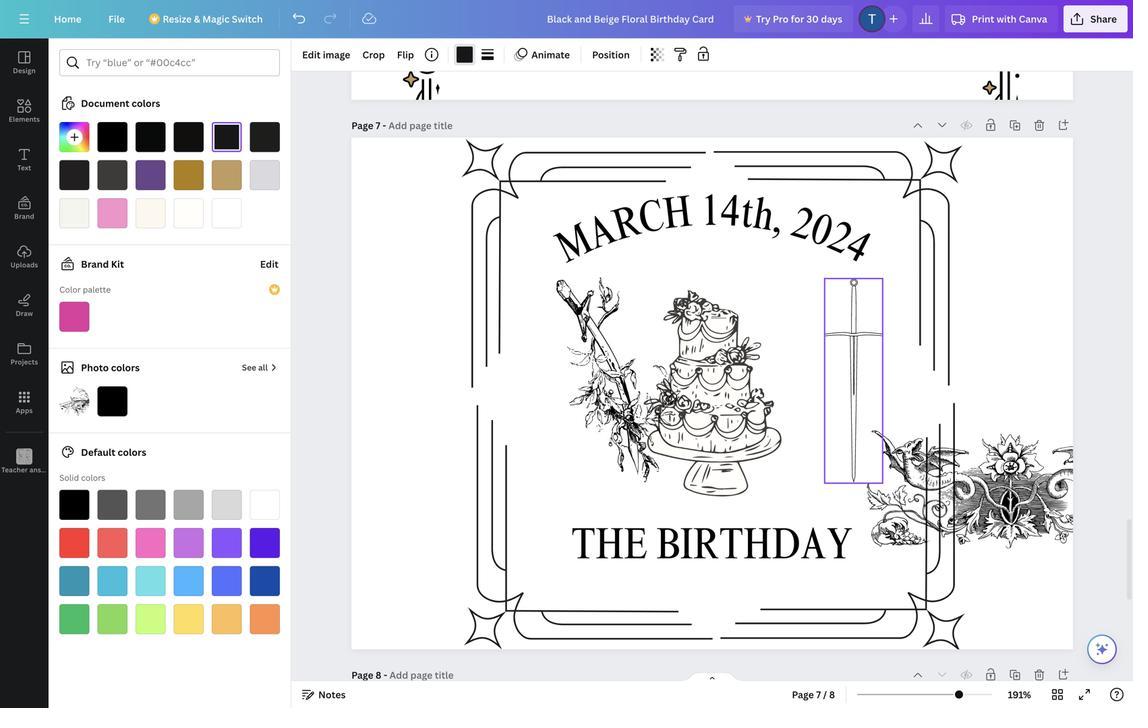 Task type: vqa. For each thing, say whether or not it's contained in the screenshot.
Solid in the left bottom of the page
yes



Task type: locate. For each thing, give the bounding box(es) containing it.
purple #8c52ff image
[[212, 528, 242, 558], [212, 528, 242, 558]]

0 vertical spatial #000000 image
[[97, 122, 128, 152]]

file
[[108, 12, 125, 25]]

#b07e09 image
[[174, 160, 204, 190]]

light blue #38b6ff image
[[174, 566, 204, 596], [174, 566, 204, 596]]

#dad9dd image
[[250, 160, 280, 190]]

lime #c1ff72 image
[[136, 604, 166, 635]]

gray #a6a6a6 image
[[174, 490, 204, 520], [174, 490, 204, 520]]

uploads
[[10, 260, 38, 270]]

#f5f5ef image
[[59, 198, 89, 228], [59, 198, 89, 228]]

turquoise blue #5ce1e6 image
[[136, 566, 166, 596]]

grass green #7ed957 image
[[97, 604, 128, 635]]

#000000 image
[[97, 122, 128, 152], [97, 387, 128, 417]]

#fef8ee image
[[136, 198, 166, 228]]

color palette
[[59, 284, 111, 295]]

brand for brand kit
[[81, 258, 109, 271]]

teacher answer keys
[[1, 466, 70, 475]]

0 vertical spatial brand
[[14, 212, 34, 221]]

0 vertical spatial #000000 image
[[97, 122, 128, 152]]

0 vertical spatial page
[[352, 119, 373, 132]]

peach #ffbd59 image
[[212, 604, 242, 635]]

brand left kit
[[81, 258, 109, 271]]

page
[[352, 119, 373, 132], [352, 669, 373, 682], [792, 688, 814, 701]]

days
[[821, 12, 843, 25]]

7
[[376, 119, 380, 132], [816, 688, 821, 701]]

canva assistant image
[[1094, 642, 1110, 658]]

0 vertical spatial edit
[[302, 48, 321, 61]]

1 vertical spatial page title text field
[[390, 669, 455, 682]]

photo
[[81, 361, 109, 374]]

0 vertical spatial -
[[383, 119, 386, 132]]

colors right document on the top of page
[[132, 97, 160, 110]]

7 inside page 7 / 8 button
[[816, 688, 821, 701]]

#000000 image down photo colors
[[97, 387, 128, 417]]

#3d3b3a image
[[97, 160, 128, 190], [97, 160, 128, 190]]

position button
[[587, 44, 635, 65]]

0 vertical spatial 8
[[376, 669, 382, 682]]

turquoise blue #5ce1e6 image
[[136, 566, 166, 596]]

191% button
[[998, 684, 1042, 706]]

white #ffffff image
[[250, 490, 280, 520], [250, 490, 280, 520]]

coral red #ff5757 image
[[97, 528, 128, 558], [97, 528, 128, 558]]

1 vertical spatial 8
[[830, 688, 835, 701]]

try pro for 30 days
[[756, 12, 843, 25]]

magenta #cb6ce6 image
[[174, 528, 204, 558]]

1 #000000 image from the top
[[97, 122, 128, 152]]

aqua blue #0cc0df image
[[97, 566, 128, 596], [97, 566, 128, 596]]

the
[[572, 527, 648, 571]]

home
[[54, 12, 81, 25]]

1 horizontal spatial 8
[[830, 688, 835, 701]]

1 vertical spatial brand
[[81, 258, 109, 271]]

7 for -
[[376, 119, 380, 132]]

brand for brand
[[14, 212, 34, 221]]

page 8 -
[[352, 669, 390, 682]]

0 horizontal spatial edit
[[260, 258, 279, 271]]

add a new color image
[[59, 122, 89, 152]]

#000000 image down photo colors
[[97, 387, 128, 417]]

colors
[[132, 97, 160, 110], [111, 361, 140, 374], [118, 446, 146, 459], [81, 472, 105, 483]]

#e434a0 image
[[59, 302, 89, 332]]

Design title text field
[[536, 5, 729, 32]]

edit for edit
[[260, 258, 279, 271]]

apps
[[16, 406, 33, 415]]

#000000 image down document on the top of page
[[97, 122, 128, 152]]

position
[[592, 48, 630, 61]]

2 vertical spatial page
[[792, 688, 814, 701]]

1 vertical spatial -
[[384, 669, 387, 682]]

canva
[[1019, 12, 1048, 25]]

0 vertical spatial page title text field
[[389, 119, 454, 132]]

#f891cb image
[[97, 198, 128, 228]]

page 7 / 8 button
[[787, 684, 841, 706]]

resize & magic switch
[[163, 12, 263, 25]]

see
[[242, 362, 256, 373]]

#fef8ee image
[[136, 198, 166, 228]]

0 vertical spatial 7
[[376, 119, 380, 132]]

colors for default colors
[[118, 446, 146, 459]]

-
[[383, 119, 386, 132], [384, 669, 387, 682]]

#000000 image down document on the top of page
[[97, 122, 128, 152]]

8 inside button
[[830, 688, 835, 701]]

#c19b5e image
[[212, 160, 242, 190], [212, 160, 242, 190]]

print with canva
[[972, 12, 1048, 25]]

yellow #ffde59 image
[[174, 604, 204, 635], [174, 604, 204, 635]]

#080909 image
[[136, 122, 166, 152], [136, 122, 166, 152]]

elements
[[9, 115, 40, 124]]

elements button
[[0, 87, 49, 136]]

#000000 image
[[97, 122, 128, 152], [97, 387, 128, 417]]

edit inside button
[[260, 258, 279, 271]]

colors for document colors
[[132, 97, 160, 110]]

- for page 7 -
[[383, 119, 386, 132]]

1 vertical spatial #000000 image
[[97, 387, 128, 417]]

#fffefb image
[[174, 198, 204, 228]]

#171717 image
[[457, 47, 473, 63], [212, 122, 242, 152], [212, 122, 242, 152]]

1 horizontal spatial brand
[[81, 258, 109, 271]]

8
[[376, 669, 382, 682], [830, 688, 835, 701]]

colors right default
[[118, 446, 146, 459]]

see all button
[[241, 354, 280, 381]]

photo colors
[[81, 361, 140, 374]]

0 horizontal spatial 7
[[376, 119, 380, 132]]

all
[[258, 362, 268, 373]]

1 horizontal spatial 7
[[816, 688, 821, 701]]

0 horizontal spatial brand
[[14, 212, 34, 221]]

add a new color image
[[59, 122, 89, 152]]

dark gray #545454 image
[[97, 490, 128, 520]]

1 vertical spatial page
[[352, 669, 373, 682]]

colors for solid colors
[[81, 472, 105, 483]]

answer
[[29, 466, 53, 475]]

brand button
[[0, 184, 49, 233]]

light gray #d9d9d9 image
[[212, 490, 242, 520]]

edit
[[302, 48, 321, 61], [260, 258, 279, 271]]

#68448a image
[[136, 160, 166, 190], [136, 160, 166, 190]]

Page title text field
[[389, 119, 454, 132], [390, 669, 455, 682]]

1 horizontal spatial edit
[[302, 48, 321, 61]]

colors right solid
[[81, 472, 105, 483]]

edit inside popup button
[[302, 48, 321, 61]]

teacher
[[1, 466, 28, 475]]

#100f0d image
[[174, 122, 204, 152], [174, 122, 204, 152]]

light gray #d9d9d9 image
[[212, 490, 242, 520]]

colors right photo
[[111, 361, 140, 374]]

#ffffff image
[[212, 198, 242, 228]]

page for page 8
[[352, 669, 373, 682]]

1 vertical spatial edit
[[260, 258, 279, 271]]

1 vertical spatial #000000 image
[[97, 387, 128, 417]]

30
[[807, 12, 819, 25]]

brand inside button
[[14, 212, 34, 221]]

royal blue #5271ff image
[[212, 566, 242, 596], [212, 566, 242, 596]]

Try "blue" or "#00c4cc" search field
[[86, 50, 271, 76]]

orange #ff914d image
[[250, 604, 280, 635]]

solid colors
[[59, 472, 105, 483]]

bright red #ff3131 image
[[59, 528, 89, 558]]

brand
[[14, 212, 34, 221], [81, 258, 109, 271]]

1 vertical spatial 7
[[816, 688, 821, 701]]

#fffefb image
[[174, 198, 204, 228]]

brand kit
[[81, 258, 124, 271]]

edit image
[[302, 48, 350, 61]]

brand up uploads button
[[14, 212, 34, 221]]

page 7 -
[[352, 119, 389, 132]]



Task type: describe. For each thing, give the bounding box(es) containing it.
see all
[[242, 362, 268, 373]]

document
[[81, 97, 129, 110]]

resize
[[163, 12, 192, 25]]

main menu bar
[[0, 0, 1133, 38]]

flip button
[[392, 44, 420, 65]]

design button
[[0, 38, 49, 87]]

text button
[[0, 136, 49, 184]]

text
[[17, 163, 31, 172]]

edit image button
[[297, 44, 356, 65]]

gray #737373 image
[[136, 490, 166, 520]]

crop
[[363, 48, 385, 61]]

191%
[[1008, 688, 1031, 701]]

orange #ff914d image
[[250, 604, 280, 635]]

for
[[791, 12, 805, 25]]

7 for /
[[816, 688, 821, 701]]

print
[[972, 12, 995, 25]]

home link
[[43, 5, 92, 32]]

image
[[323, 48, 350, 61]]

notes button
[[297, 684, 351, 706]]

/
[[823, 688, 827, 701]]

animate
[[532, 48, 570, 61]]

share
[[1091, 12, 1117, 25]]

edit button
[[259, 251, 280, 278]]

dark turquoise #0097b2 image
[[59, 566, 89, 596]]

apps button
[[0, 378, 49, 427]]

default colors
[[81, 446, 146, 459]]

flip
[[397, 48, 414, 61]]

uploads button
[[0, 233, 49, 281]]

#231f20 image
[[59, 160, 89, 190]]

dark turquoise #0097b2 image
[[59, 566, 89, 596]]

lime #c1ff72 image
[[136, 604, 166, 635]]

keys
[[55, 466, 70, 475]]

document colors
[[81, 97, 160, 110]]

2 #000000 image from the top
[[97, 387, 128, 417]]

gray #737373 image
[[136, 490, 166, 520]]

magenta #cb6ce6 image
[[174, 528, 204, 558]]

projects
[[11, 358, 38, 367]]

kit
[[111, 258, 124, 271]]

#1d1d1b image
[[250, 122, 280, 152]]

birthday
[[657, 527, 853, 571]]

violet #5e17eb image
[[250, 528, 280, 558]]

page title text field for page 8 -
[[390, 669, 455, 682]]

green #00bf63 image
[[59, 604, 89, 635]]

pink #ff66c4 image
[[136, 528, 166, 558]]

share button
[[1064, 5, 1128, 32]]

page 7 / 8
[[792, 688, 835, 701]]

palette
[[83, 284, 111, 295]]

0 horizontal spatial 8
[[376, 669, 382, 682]]

bright red #ff3131 image
[[59, 528, 89, 558]]

show pages image
[[680, 672, 745, 683]]

projects button
[[0, 330, 49, 378]]

try
[[756, 12, 771, 25]]

with
[[997, 12, 1017, 25]]

black #000000 image
[[59, 490, 89, 520]]

draw button
[[0, 281, 49, 330]]

#dad9dd image
[[250, 160, 280, 190]]

switch
[[232, 12, 263, 25]]

the birthday
[[572, 527, 853, 571]]

2 #000000 image from the top
[[97, 387, 128, 417]]

page for page 7
[[352, 119, 373, 132]]

animate button
[[510, 44, 576, 65]]

pro
[[773, 12, 789, 25]]

file button
[[98, 5, 136, 32]]

solid
[[59, 472, 79, 483]]

;
[[23, 467, 25, 474]]

1 #000000 image from the top
[[97, 122, 128, 152]]

#171717 image
[[457, 47, 473, 63]]

#ffffff image
[[212, 198, 242, 228]]

cobalt blue #004aad image
[[250, 566, 280, 596]]

violet #5e17eb image
[[250, 528, 280, 558]]

pink #ff66c4 image
[[136, 528, 166, 558]]

grass green #7ed957 image
[[97, 604, 128, 635]]

notes
[[318, 688, 346, 701]]

page title text field for page 7 -
[[389, 119, 454, 132]]

black #000000 image
[[59, 490, 89, 520]]

#f891cb image
[[97, 198, 128, 228]]

color
[[59, 284, 81, 295]]

side panel tab list
[[0, 38, 70, 486]]

resize & magic switch button
[[141, 5, 274, 32]]

print with canva button
[[945, 5, 1058, 32]]

design
[[13, 66, 36, 75]]

- for page 8 -
[[384, 669, 387, 682]]

try pro for 30 days button
[[734, 5, 853, 32]]

crop button
[[357, 44, 390, 65]]

colors for photo colors
[[111, 361, 140, 374]]

default
[[81, 446, 115, 459]]

edit for edit image
[[302, 48, 321, 61]]

dark gray #545454 image
[[97, 490, 128, 520]]

&
[[194, 12, 200, 25]]

#1d1d1b image
[[250, 122, 280, 152]]

1
[[701, 193, 721, 237]]

cobalt blue #004aad image
[[250, 566, 280, 596]]

#b07e09 image
[[174, 160, 204, 190]]

#231f20 image
[[59, 160, 89, 190]]

page inside button
[[792, 688, 814, 701]]

green #00bf63 image
[[59, 604, 89, 635]]

#e434a0 image
[[59, 302, 89, 332]]

magic
[[202, 12, 230, 25]]

peach #ffbd59 image
[[212, 604, 242, 635]]

draw
[[16, 309, 33, 318]]



